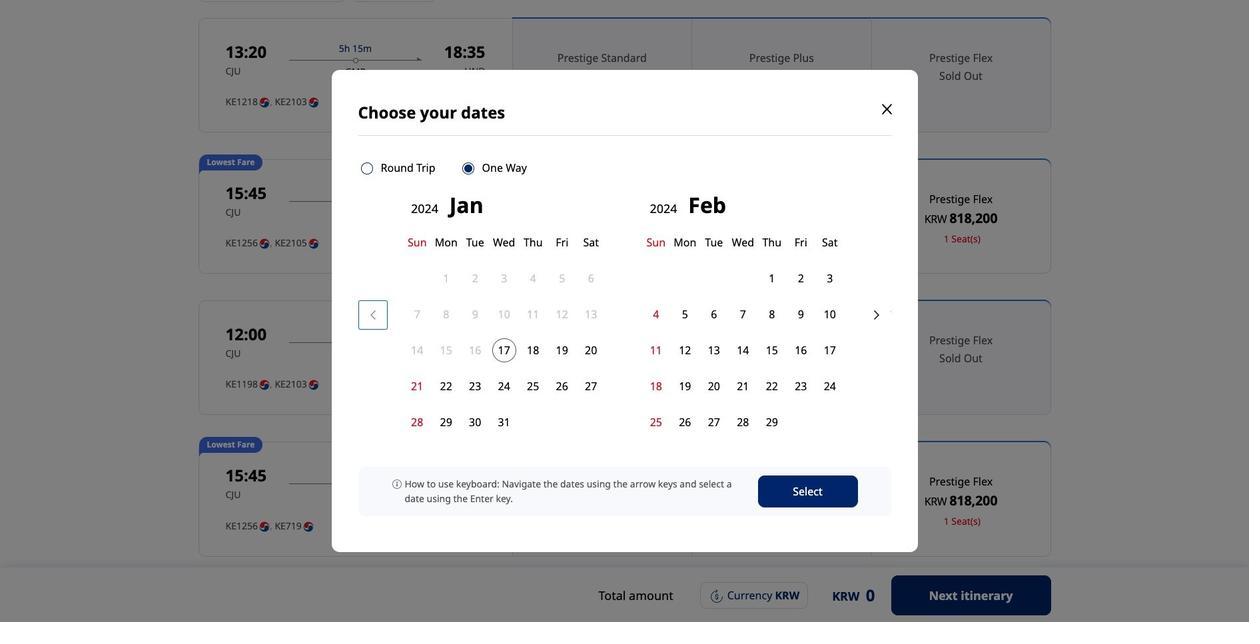 Task type: vqa. For each thing, say whether or not it's contained in the screenshot.
3 inside the passenger(s) 3 adults, 1 child, 1 infant
no



Task type: locate. For each thing, give the bounding box(es) containing it.
dialog
[[0, 0, 1250, 623]]



Task type: describe. For each thing, give the bounding box(es) containing it.
10:35 departure, 18:35 arrival,8h 0m required, gmp stopovers option group
[[513, 584, 1051, 623]]

13:20 departure, 18:35 arrival,5h 15m required, gmp stopovers option group
[[513, 18, 1051, 133]]

15:45 departure, 22:50 arrival,7h 5m required, gmp,icn stopovers option group
[[513, 442, 1051, 557]]

12:00 departure, 18:35 arrival,6h 35m required, gmp stopovers option group
[[513, 301, 1051, 416]]

15:45 departure, 21:35 arrival,5h 50m required, gmp stopovers option group
[[513, 159, 1051, 274]]



